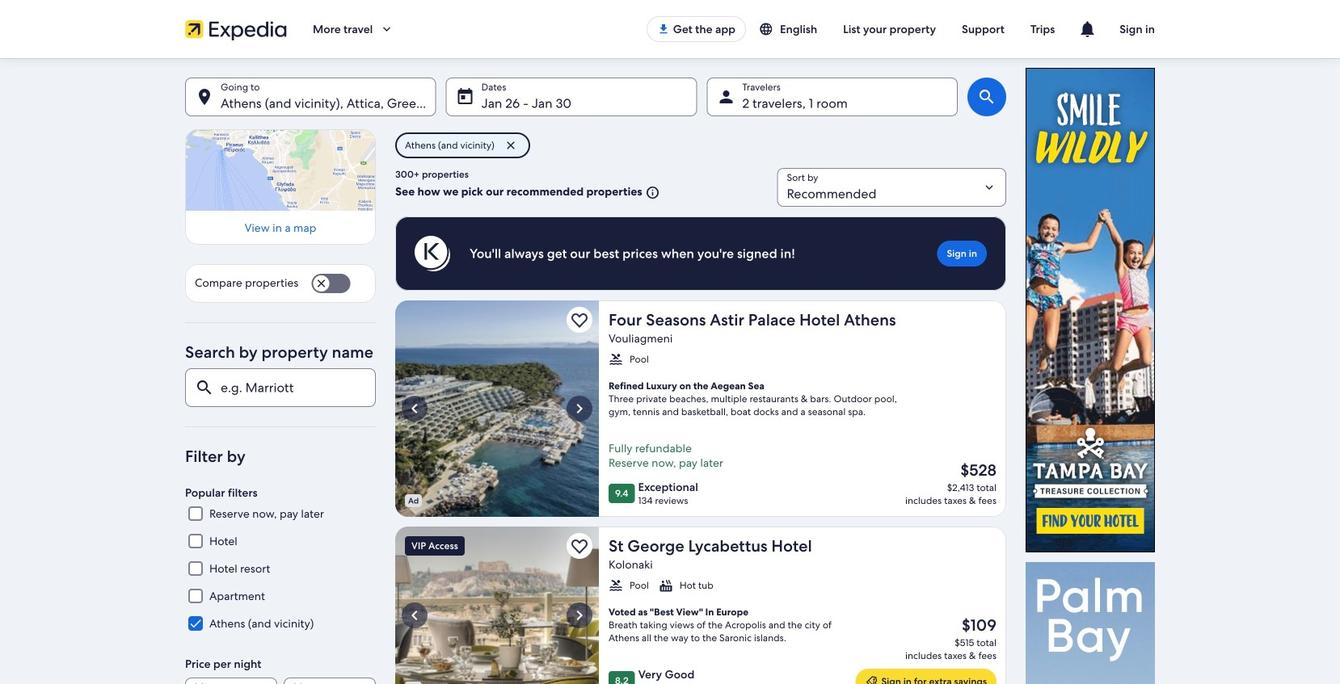 Task type: locate. For each thing, give the bounding box(es) containing it.
0 horizontal spatial small image
[[659, 579, 673, 593]]

static map image image
[[185, 129, 376, 211]]

2 room image from the top
[[395, 527, 599, 685]]

small image
[[759, 22, 780, 36], [659, 579, 673, 593]]

1 room image from the top
[[395, 301, 599, 517]]

search image
[[978, 87, 997, 107]]

leading image
[[865, 676, 878, 685]]

download the app button image
[[657, 23, 670, 36]]

room image
[[395, 301, 599, 517], [395, 527, 599, 685]]

room image for show previous image for st george lycabettus hotel
[[395, 527, 599, 685]]

small image
[[643, 186, 660, 200], [609, 353, 623, 367], [609, 579, 623, 593]]

0 vertical spatial room image
[[395, 301, 599, 517]]

0 vertical spatial small image
[[759, 22, 780, 36]]

1 vertical spatial room image
[[395, 527, 599, 685]]

1 vertical spatial small image
[[609, 353, 623, 367]]



Task type: vqa. For each thing, say whether or not it's contained in the screenshot.
'cabin'
no



Task type: describe. For each thing, give the bounding box(es) containing it.
Save St George Lycabettus Hotel to a trip checkbox
[[567, 534, 593, 560]]

Save Four Seasons Astir Palace Hotel Athens to a trip checkbox
[[567, 307, 593, 333]]

room image for show previous image for four seasons astir palace hotel athens
[[395, 301, 599, 517]]

show next image for st george lycabettus hotel image
[[570, 606, 589, 626]]

expedia logo image
[[185, 18, 287, 40]]

1 horizontal spatial small image
[[759, 22, 780, 36]]

1 vertical spatial small image
[[659, 579, 673, 593]]

show next image for four seasons astir palace hotel athens image
[[570, 399, 589, 419]]

show previous image for st george lycabettus hotel image
[[405, 606, 424, 626]]

0 vertical spatial small image
[[643, 186, 660, 200]]

more travel image
[[379, 22, 394, 36]]

show previous image for four seasons astir palace hotel athens image
[[405, 399, 424, 419]]

2 vertical spatial small image
[[609, 579, 623, 593]]

communication center icon image
[[1078, 19, 1097, 39]]



